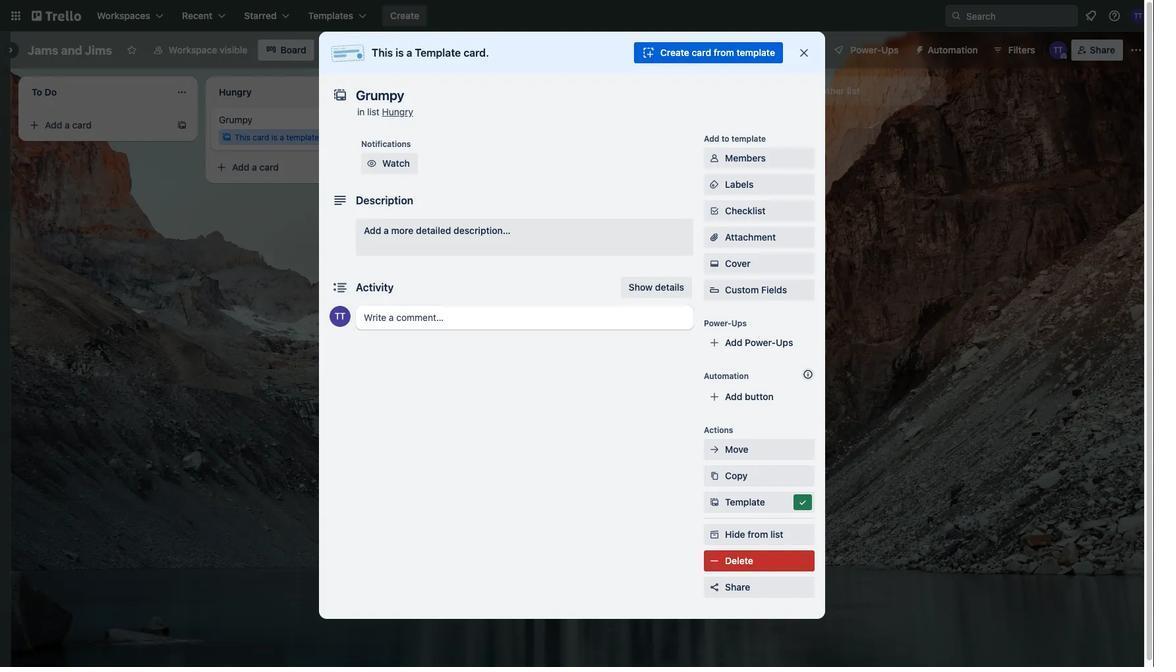 Task type: describe. For each thing, give the bounding box(es) containing it.
this for this card is a template.
[[235, 133, 251, 142]]

card for add a card "button" corresponding to create from template… image
[[72, 120, 92, 131]]

details
[[656, 282, 685, 293]]

description
[[356, 194, 414, 207]]

0 horizontal spatial share button
[[704, 577, 815, 598]]

share for "share" button to the left
[[726, 582, 751, 593]]

sm image for hide from list
[[708, 528, 722, 542]]

0 horizontal spatial power-
[[704, 319, 732, 328]]

sm image for watch
[[365, 157, 379, 170]]

terry turtle (terryturtle) image
[[330, 306, 351, 327]]

add inside button
[[792, 85, 809, 96]]

open information menu image
[[1109, 9, 1122, 22]]

add a more detailed description…
[[364, 225, 511, 236]]

sm image for template
[[708, 496, 722, 509]]

watch
[[383, 158, 410, 169]]

delete link
[[704, 551, 815, 572]]

2 horizontal spatial add a card button
[[398, 115, 546, 136]]

hide
[[726, 529, 746, 540]]

cover link
[[704, 253, 815, 274]]

create from template… image
[[177, 120, 187, 131]]

1 horizontal spatial ups
[[776, 337, 794, 348]]

card.
[[464, 47, 489, 59]]

show details link
[[621, 277, 693, 298]]

add button button
[[704, 387, 815, 408]]

1 vertical spatial list
[[367, 107, 380, 117]]

create for create
[[390, 10, 420, 21]]

board link
[[258, 40, 314, 61]]

delete
[[726, 556, 754, 567]]

1 horizontal spatial terry turtle (terryturtle) image
[[1131, 8, 1147, 24]]

in list hungry
[[357, 107, 414, 117]]

template inside button
[[726, 497, 766, 508]]

filters button
[[989, 40, 1040, 61]]

card for rightmost add a card "button"
[[447, 120, 466, 131]]

grumpy link
[[219, 113, 372, 127]]

workspace visible button
[[145, 40, 256, 61]]

add a card button for create from template… icon
[[211, 157, 359, 178]]

grumpy
[[219, 114, 253, 125]]

sm image for move
[[708, 443, 722, 456]]

sm image for labels
[[708, 178, 722, 191]]

list for hide from list
[[771, 529, 784, 540]]

card inside button
[[692, 47, 712, 58]]

create button
[[383, 5, 428, 26]]

1 horizontal spatial from
[[748, 529, 769, 540]]

in
[[357, 107, 365, 117]]

and
[[61, 43, 82, 57]]

workspace visible
[[169, 45, 248, 55]]

attachment button
[[704, 227, 815, 248]]

create card from template
[[661, 47, 776, 58]]

this card is a template.
[[235, 133, 322, 142]]

another
[[811, 85, 845, 96]]

sm image for cover
[[708, 257, 722, 270]]

hungry link
[[382, 107, 414, 117]]

power- inside add power-ups link
[[745, 337, 776, 348]]

add a card for add a card "button" corresponding to create from template… image
[[45, 120, 92, 131]]

members link
[[704, 148, 815, 169]]

ups inside button
[[882, 45, 899, 55]]

watch button
[[361, 153, 418, 174]]

to
[[722, 134, 730, 143]]

sm image for members
[[708, 152, 722, 165]]

star or unstar board image
[[127, 45, 137, 55]]

add another list button
[[768, 77, 947, 106]]

hungry
[[382, 107, 414, 117]]

1 vertical spatial automation
[[704, 371, 749, 381]]

template.
[[287, 133, 322, 142]]

add a card for rightmost add a card "button"
[[420, 120, 466, 131]]

hide from list link
[[704, 524, 815, 545]]

custom fields
[[726, 285, 788, 295]]

move
[[726, 444, 749, 455]]

card for create from template… icon add a card "button"
[[260, 162, 279, 173]]

search image
[[952, 11, 962, 21]]

show
[[629, 282, 653, 293]]

template inside button
[[737, 47, 776, 58]]

add a card button for create from template… image
[[24, 115, 171, 136]]

show menu image
[[1131, 44, 1144, 57]]

sm image for copy
[[708, 470, 722, 483]]

attachment
[[726, 232, 777, 243]]

share for "share" button to the top
[[1091, 45, 1116, 55]]

add button
[[726, 391, 774, 402]]

fields
[[762, 285, 788, 295]]



Task type: locate. For each thing, give the bounding box(es) containing it.
0 horizontal spatial template
[[415, 47, 461, 59]]

add to template
[[704, 134, 767, 143]]

actions
[[704, 425, 734, 435]]

0 horizontal spatial create
[[390, 10, 420, 21]]

0 vertical spatial this
[[372, 47, 393, 59]]

sm image inside copy 'link'
[[708, 470, 722, 483]]

share
[[1091, 45, 1116, 55], [726, 582, 751, 593]]

share down delete
[[726, 582, 751, 593]]

0 vertical spatial power-ups
[[851, 45, 899, 55]]

2 sm image from the top
[[708, 528, 722, 542]]

primary element
[[0, 0, 1155, 32]]

workspace
[[169, 45, 217, 55]]

2 horizontal spatial power-
[[851, 45, 882, 55]]

button
[[745, 391, 774, 402]]

1 horizontal spatial power-ups
[[851, 45, 899, 55]]

0 horizontal spatial this
[[235, 133, 251, 142]]

ups down the fields
[[776, 337, 794, 348]]

description…
[[454, 225, 511, 236]]

1 vertical spatial power-
[[704, 319, 732, 328]]

from inside button
[[714, 47, 735, 58]]

sm image for checklist
[[708, 204, 722, 218]]

0 horizontal spatial is
[[272, 133, 278, 142]]

notifications
[[361, 139, 411, 148]]

template
[[415, 47, 461, 59], [726, 497, 766, 508]]

0 horizontal spatial add a card button
[[24, 115, 171, 136]]

sm image inside delete link
[[708, 555, 722, 568]]

1 vertical spatial terry turtle (terryturtle) image
[[1050, 41, 1068, 59]]

2 vertical spatial ups
[[776, 337, 794, 348]]

1 vertical spatial power-ups
[[704, 319, 747, 328]]

sm image down add to template
[[708, 152, 722, 165]]

is down create 'button'
[[396, 47, 404, 59]]

this down create 'button'
[[372, 47, 393, 59]]

1 horizontal spatial share button
[[1072, 40, 1124, 61]]

1 vertical spatial template
[[732, 134, 767, 143]]

hide from list
[[726, 529, 784, 540]]

sm image inside watch button
[[365, 157, 379, 170]]

0 horizontal spatial automation
[[704, 371, 749, 381]]

filters
[[1009, 45, 1036, 55]]

1 horizontal spatial add a card button
[[211, 157, 359, 178]]

sm image
[[910, 40, 928, 58], [365, 157, 379, 170], [708, 178, 722, 191], [708, 204, 722, 218], [708, 257, 722, 270], [708, 443, 722, 456], [708, 470, 722, 483], [708, 496, 722, 509], [797, 496, 810, 509], [708, 555, 722, 568]]

add
[[792, 85, 809, 96], [45, 120, 62, 131], [420, 120, 437, 131], [704, 134, 720, 143], [232, 162, 250, 173], [364, 225, 382, 236], [726, 337, 743, 348], [726, 391, 743, 402]]

create from template… image
[[364, 162, 375, 173]]

power- down custom fields button
[[745, 337, 776, 348]]

is
[[396, 47, 404, 59], [272, 133, 278, 142]]

create card from template button
[[634, 42, 784, 63]]

automation inside button
[[928, 45, 979, 55]]

switch to… image
[[9, 9, 22, 22]]

0 horizontal spatial share
[[726, 582, 751, 593]]

cover
[[726, 258, 751, 269]]

labels link
[[704, 174, 815, 195]]

create for create card from template
[[661, 47, 690, 58]]

sm image inside cover link
[[708, 257, 722, 270]]

1 vertical spatial is
[[272, 133, 278, 142]]

sm image inside labels link
[[708, 178, 722, 191]]

checklist link
[[704, 201, 815, 222]]

Write a comment text field
[[356, 306, 694, 330]]

0 vertical spatial share button
[[1072, 40, 1124, 61]]

jams
[[28, 43, 58, 57]]

0 horizontal spatial power-ups
[[704, 319, 747, 328]]

template left card.
[[415, 47, 461, 59]]

members
[[726, 153, 766, 164]]

board
[[281, 45, 307, 55]]

0 vertical spatial power-
[[851, 45, 882, 55]]

0 vertical spatial list
[[848, 85, 861, 96]]

custom
[[726, 285, 759, 295]]

sm image inside hide from list link
[[708, 528, 722, 542]]

list inside button
[[848, 85, 861, 96]]

this
[[372, 47, 393, 59], [235, 133, 251, 142]]

1 horizontal spatial template
[[726, 497, 766, 508]]

sm image
[[708, 152, 722, 165], [708, 528, 722, 542]]

2 vertical spatial power-
[[745, 337, 776, 348]]

list
[[848, 85, 861, 96], [367, 107, 380, 117], [771, 529, 784, 540]]

share left show menu image
[[1091, 45, 1116, 55]]

sm image inside members link
[[708, 152, 722, 165]]

power-ups up add another list button
[[851, 45, 899, 55]]

add inside button
[[726, 391, 743, 402]]

1 horizontal spatial is
[[396, 47, 404, 59]]

2 vertical spatial list
[[771, 529, 784, 540]]

terry turtle (terryturtle) image right open information menu icon
[[1131, 8, 1147, 24]]

ups
[[882, 45, 899, 55], [732, 319, 747, 328], [776, 337, 794, 348]]

1 vertical spatial sm image
[[708, 528, 722, 542]]

power-ups button
[[825, 40, 907, 61]]

add a card
[[45, 120, 92, 131], [420, 120, 466, 131], [232, 162, 279, 173]]

0 vertical spatial template
[[737, 47, 776, 58]]

1 horizontal spatial add a card
[[232, 162, 279, 173]]

1 horizontal spatial list
[[771, 529, 784, 540]]

power- inside power-ups button
[[851, 45, 882, 55]]

add a more detailed description… link
[[356, 219, 694, 256]]

detailed
[[416, 225, 451, 236]]

2 horizontal spatial add a card
[[420, 120, 466, 131]]

show details
[[629, 282, 685, 293]]

0 horizontal spatial list
[[367, 107, 380, 117]]

0 horizontal spatial from
[[714, 47, 735, 58]]

sm image inside 'checklist' link
[[708, 204, 722, 218]]

power- down custom
[[704, 319, 732, 328]]

0 vertical spatial ups
[[882, 45, 899, 55]]

2 horizontal spatial list
[[848, 85, 861, 96]]

automation up add button
[[704, 371, 749, 381]]

2 horizontal spatial ups
[[882, 45, 899, 55]]

1 vertical spatial from
[[748, 529, 769, 540]]

jams and jims
[[28, 43, 112, 57]]

0 vertical spatial is
[[396, 47, 404, 59]]

0 vertical spatial template
[[415, 47, 461, 59]]

1 vertical spatial share
[[726, 582, 751, 593]]

sm image for delete
[[708, 555, 722, 568]]

terry turtle (terryturtle) image
[[1131, 8, 1147, 24], [1050, 41, 1068, 59]]

this for this is a template card.
[[372, 47, 393, 59]]

0 vertical spatial share
[[1091, 45, 1116, 55]]

power- up add another list button
[[851, 45, 882, 55]]

power-ups down custom
[[704, 319, 747, 328]]

1 horizontal spatial share
[[1091, 45, 1116, 55]]

customize views image
[[321, 44, 334, 57]]

this is a template card.
[[372, 47, 489, 59]]

add another list
[[792, 85, 861, 96]]

1 horizontal spatial power-
[[745, 337, 776, 348]]

template
[[737, 47, 776, 58], [732, 134, 767, 143]]

terry turtle (terryturtle) image right the filters
[[1050, 41, 1068, 59]]

0 vertical spatial automation
[[928, 45, 979, 55]]

1 horizontal spatial this
[[372, 47, 393, 59]]

1 vertical spatial create
[[661, 47, 690, 58]]

create inside 'button'
[[390, 10, 420, 21]]

power-
[[851, 45, 882, 55], [704, 319, 732, 328], [745, 337, 776, 348]]

0 vertical spatial sm image
[[708, 152, 722, 165]]

template button
[[704, 492, 815, 513]]

share button down 0 notifications icon
[[1072, 40, 1124, 61]]

activity
[[356, 281, 394, 294]]

custom fields button
[[704, 284, 815, 297]]

add power-ups
[[726, 337, 794, 348]]

power-ups inside button
[[851, 45, 899, 55]]

labels
[[726, 179, 754, 190]]

from
[[714, 47, 735, 58], [748, 529, 769, 540]]

a
[[407, 47, 413, 59], [65, 120, 70, 131], [439, 120, 444, 131], [280, 133, 284, 142], [252, 162, 257, 173], [384, 225, 389, 236]]

sm image left hide
[[708, 528, 722, 542]]

share button down delete link
[[704, 577, 815, 598]]

more
[[391, 225, 414, 236]]

Search field
[[962, 6, 1078, 26]]

1 vertical spatial this
[[235, 133, 251, 142]]

1 horizontal spatial automation
[[928, 45, 979, 55]]

ups up add another list button
[[882, 45, 899, 55]]

create inside button
[[661, 47, 690, 58]]

automation
[[928, 45, 979, 55], [704, 371, 749, 381]]

list for add another list
[[848, 85, 861, 96]]

1 vertical spatial ups
[[732, 319, 747, 328]]

power-ups
[[851, 45, 899, 55], [704, 319, 747, 328]]

None text field
[[350, 83, 785, 107]]

0 vertical spatial terry turtle (terryturtle) image
[[1131, 8, 1147, 24]]

0 vertical spatial from
[[714, 47, 735, 58]]

add a card button
[[24, 115, 171, 136], [398, 115, 546, 136], [211, 157, 359, 178]]

1 horizontal spatial create
[[661, 47, 690, 58]]

0 horizontal spatial terry turtle (terryturtle) image
[[1050, 41, 1068, 59]]

jims
[[85, 43, 112, 57]]

0 horizontal spatial add a card
[[45, 120, 92, 131]]

sm image inside move link
[[708, 443, 722, 456]]

back to home image
[[32, 5, 81, 26]]

ups up add power-ups
[[732, 319, 747, 328]]

copy link
[[704, 466, 815, 487]]

move link
[[704, 439, 815, 460]]

copy
[[726, 471, 748, 482]]

list right the another
[[848, 85, 861, 96]]

add power-ups link
[[704, 332, 815, 354]]

1 sm image from the top
[[708, 152, 722, 165]]

1 vertical spatial share button
[[704, 577, 815, 598]]

share button
[[1072, 40, 1124, 61], [704, 577, 815, 598]]

1 vertical spatial template
[[726, 497, 766, 508]]

automation button
[[910, 40, 987, 61]]

0 horizontal spatial ups
[[732, 319, 747, 328]]

card
[[692, 47, 712, 58], [72, 120, 92, 131], [447, 120, 466, 131], [253, 133, 269, 142], [260, 162, 279, 173]]

visible
[[220, 45, 248, 55]]

list up delete link
[[771, 529, 784, 540]]

is down grumpy link
[[272, 133, 278, 142]]

automation down search icon
[[928, 45, 979, 55]]

sm image for automation
[[910, 40, 928, 58]]

list right in
[[367, 107, 380, 117]]

template down copy
[[726, 497, 766, 508]]

checklist
[[726, 205, 766, 216]]

add a card for create from template… icon add a card "button"
[[232, 162, 279, 173]]

create
[[390, 10, 420, 21], [661, 47, 690, 58]]

this down grumpy at the top
[[235, 133, 251, 142]]

Board name text field
[[21, 40, 119, 61]]

a inside add a more detailed description… link
[[384, 225, 389, 236]]

0 notifications image
[[1084, 8, 1100, 24]]

sm image inside automation button
[[910, 40, 928, 58]]

0 vertical spatial create
[[390, 10, 420, 21]]



Task type: vqa. For each thing, say whether or not it's contained in the screenshot.
the bottom Templates
no



